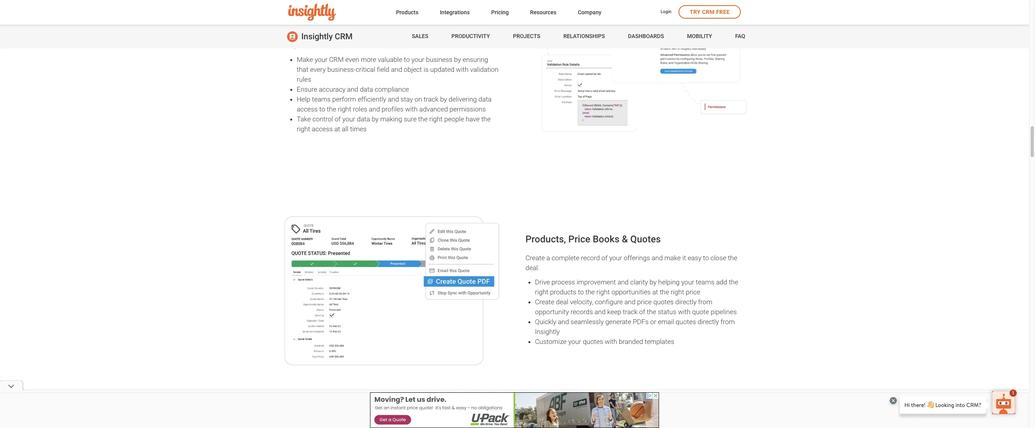 Task type: locate. For each thing, give the bounding box(es) containing it.
integrations link
[[440, 7, 470, 18]]

track
[[424, 95, 439, 103], [623, 308, 638, 316]]

1 horizontal spatial insightly
[[535, 328, 560, 336]]

1 vertical spatial teams
[[696, 278, 715, 286]]

0 vertical spatial crm
[[702, 9, 715, 15]]

right down advanced
[[429, 115, 443, 123]]

price
[[686, 288, 700, 296], [637, 298, 652, 306]]

directly
[[675, 298, 697, 306], [698, 318, 719, 326]]

0 vertical spatial access
[[297, 105, 318, 113]]

1 horizontal spatial of
[[602, 254, 608, 262]]

have
[[466, 115, 480, 123]]

access down "control"
[[312, 125, 333, 133]]

crm inside button
[[702, 9, 715, 15]]

data
[[315, 31, 328, 39], [360, 85, 373, 93], [479, 95, 492, 103], [357, 115, 370, 123]]

crm right try
[[702, 9, 715, 15]]

right
[[338, 105, 351, 113], [429, 115, 443, 123], [297, 125, 310, 133], [535, 288, 549, 296], [597, 288, 610, 296], [671, 288, 684, 296]]

0 vertical spatial of
[[335, 115, 341, 123]]

try crm free button
[[679, 5, 741, 19]]

crm for try
[[702, 9, 715, 15]]

0 horizontal spatial of
[[335, 115, 341, 123]]

and right 'data,'
[[417, 31, 428, 39]]

0 vertical spatial &
[[359, 11, 365, 22]]

0 horizontal spatial at
[[334, 125, 340, 133]]

track up advanced
[[424, 95, 439, 103]]

2 horizontal spatial quotes
[[676, 318, 696, 326]]

&
[[359, 11, 365, 22], [622, 234, 628, 245]]

track up pdfs
[[623, 308, 638, 316]]

improvement
[[577, 278, 616, 286]]

the up the or on the right bottom
[[647, 308, 656, 316]]

pdfs
[[633, 318, 649, 326]]

to up "object"
[[404, 55, 410, 63]]

company link
[[578, 7, 602, 18]]

the right sure on the top left of page
[[418, 115, 428, 123]]

of up pdfs
[[639, 308, 645, 316]]

data up efficiently
[[360, 85, 373, 93]]

of right "control"
[[335, 115, 341, 123]]

opportunities
[[612, 288, 651, 296]]

quote
[[692, 308, 709, 316]]

access up the take
[[297, 105, 318, 113]]

rules
[[333, 11, 356, 22]]

create
[[526, 254, 545, 262], [535, 298, 555, 306]]

0 horizontal spatial quotes
[[583, 338, 603, 346]]

2 vertical spatial crm
[[329, 55, 344, 63]]

data up experiences.
[[315, 31, 328, 39]]

access
[[297, 105, 318, 113], [312, 125, 333, 133]]

quotes up status
[[653, 298, 674, 306]]

teams left the add
[[696, 278, 715, 286]]

from down pipelines
[[721, 318, 735, 326]]

templates
[[645, 338, 675, 346]]

seamlessly
[[571, 318, 604, 326]]

and inside create a complete record of your offerings and make it easy to close the deal.
[[652, 254, 663, 262]]

make your crm even more valuable to your business by ensuring that every business-critical field and object is updated with validation rules ensure accuracy and data compliance help teams perform efficiently and stay on track by delivering data access to the right roles and profiles with advanced permissions take control of your data by making sure the right people have the right access at all times
[[297, 55, 499, 133]]

1 vertical spatial insightly
[[535, 328, 560, 336]]

and
[[417, 31, 428, 39], [391, 65, 402, 73], [347, 85, 358, 93], [388, 95, 399, 103], [369, 105, 380, 113], [652, 254, 663, 262], [618, 278, 629, 286], [625, 298, 636, 306], [595, 308, 606, 316], [558, 318, 569, 326]]

projects link
[[513, 25, 540, 48]]

by left ensuring
[[454, 55, 461, 63]]

velocity,
[[570, 298, 593, 306]]

and up "profiles"
[[388, 95, 399, 103]]

0 horizontal spatial track
[[424, 95, 439, 103]]

products, price books & quotes
[[526, 234, 661, 245]]

more
[[361, 55, 376, 63]]

0 vertical spatial directly
[[675, 298, 697, 306]]

control
[[313, 115, 333, 123]]

data down roles
[[357, 115, 370, 123]]

sales
[[412, 33, 428, 39]]

quality
[[380, 31, 399, 39]]

price up quote
[[686, 288, 700, 296]]

mobility link
[[687, 25, 712, 48]]

record
[[581, 254, 600, 262]]

0 horizontal spatial insightly
[[301, 32, 333, 41]]

right down helping
[[671, 288, 684, 296]]

of
[[335, 115, 341, 123], [602, 254, 608, 262], [639, 308, 645, 316]]

of right record
[[602, 254, 608, 262]]

books
[[593, 234, 620, 245]]

teams down accuracy
[[312, 95, 331, 103]]

free
[[716, 9, 730, 15]]

track inside make your crm even more valuable to your business by ensuring that every business-critical field and object is updated with validation rules ensure accuracy and data compliance help teams perform efficiently and stay on track by delivering data access to the right roles and profiles with advanced permissions take control of your data by making sure the right people have the right access at all times
[[424, 95, 439, 103]]

crm up the business-
[[329, 55, 344, 63]]

at up status
[[652, 288, 658, 296]]

deal.
[[526, 264, 540, 272]]

1 horizontal spatial teams
[[696, 278, 715, 286]]

helping
[[658, 278, 680, 286]]

0 horizontal spatial teams
[[312, 95, 331, 103]]

the
[[327, 105, 336, 113], [418, 115, 428, 123], [481, 115, 491, 123], [728, 254, 738, 262], [729, 278, 738, 286], [586, 288, 595, 296], [660, 288, 669, 296], [647, 308, 656, 316]]

field
[[377, 65, 390, 73]]

by right clarity on the bottom of page
[[650, 278, 657, 286]]

& right 'books'
[[622, 234, 628, 245]]

1 vertical spatial from
[[721, 318, 735, 326]]

1 horizontal spatial directly
[[698, 318, 719, 326]]

with left branded
[[605, 338, 617, 346]]

times
[[350, 125, 367, 133]]

permissions
[[412, 11, 465, 22]]

1 vertical spatial create
[[535, 298, 555, 306]]

1 horizontal spatial &
[[622, 234, 628, 245]]

0 horizontal spatial directly
[[675, 298, 697, 306]]

quickly
[[535, 318, 556, 326]]

the up "control"
[[327, 105, 336, 113]]

sales link
[[412, 25, 428, 48]]

by up advanced
[[440, 95, 447, 103]]

is
[[424, 65, 429, 73]]

your right helping
[[681, 278, 694, 286]]

easy
[[688, 254, 702, 262]]

great
[[451, 31, 466, 39]]

create up deal. on the bottom right
[[526, 254, 545, 262]]

try
[[690, 9, 701, 15]]

of inside create a complete record of your offerings and make it easy to close the deal.
[[602, 254, 608, 262]]

ppandq v2 image
[[279, 210, 508, 375]]

insightly down quickly
[[535, 328, 560, 336]]

create inside drive process improvement and clarity by helping your teams add the right products to the right opportunities at the right price create deal velocity, configure and price quotes directly from opportunity records and keep track of the status with quote pipelines quickly and seamlessly generate pdfs or email quotes directly from insightly customize your quotes with branded templates
[[535, 298, 555, 306]]

the down improvement
[[586, 288, 595, 296]]

2 horizontal spatial of
[[639, 308, 645, 316]]

valuable
[[378, 55, 402, 63]]

1 vertical spatial directly
[[698, 318, 719, 326]]

1 vertical spatial quotes
[[676, 318, 696, 326]]

0 vertical spatial at
[[334, 125, 340, 133]]

and down opportunity
[[558, 318, 569, 326]]

data inside the preserve data integrity, capture quality data, and deliver great experiences.
[[315, 31, 328, 39]]

to right "easy"
[[703, 254, 709, 262]]

by
[[454, 55, 461, 63], [440, 95, 447, 103], [372, 115, 379, 123], [650, 278, 657, 286]]

profiles
[[382, 105, 404, 113]]

resources link
[[530, 7, 557, 18]]

crm inside make your crm even more valuable to your business by ensuring that every business-critical field and object is updated with validation rules ensure accuracy and data compliance help teams perform efficiently and stay on track by delivering data access to the right roles and profiles with advanced permissions take control of your data by making sure the right people have the right access at all times
[[329, 55, 344, 63]]

compliance
[[375, 85, 409, 93]]

1 vertical spatial track
[[623, 308, 638, 316]]

insightly down validation
[[301, 32, 333, 41]]

every
[[310, 65, 326, 73]]

advanced
[[419, 105, 448, 113]]

0 vertical spatial from
[[698, 298, 713, 306]]

1 horizontal spatial price
[[686, 288, 700, 296]]

your inside create a complete record of your offerings and make it easy to close the deal.
[[609, 254, 622, 262]]

1 vertical spatial of
[[602, 254, 608, 262]]

by inside drive process improvement and clarity by helping your teams add the right products to the right opportunities at the right price create deal velocity, configure and price quotes directly from opportunity records and keep track of the status with quote pipelines quickly and seamlessly generate pdfs or email quotes directly from insightly customize your quotes with branded templates
[[650, 278, 657, 286]]

the right close
[[728, 254, 738, 262]]

with down ensuring
[[456, 65, 469, 73]]

at inside make your crm even more valuable to your business by ensuring that every business-critical field and object is updated with validation rules ensure accuracy and data compliance help teams perform efficiently and stay on track by delivering data access to the right roles and profiles with advanced permissions take control of your data by making sure the right people have the right access at all times
[[334, 125, 340, 133]]

price down the opportunities
[[637, 298, 652, 306]]

and up perform
[[347, 85, 358, 93]]

and left make at the bottom right of the page
[[652, 254, 663, 262]]

1 horizontal spatial at
[[652, 288, 658, 296]]

your down 'books'
[[609, 254, 622, 262]]

crm down rules
[[335, 32, 353, 41]]

login
[[661, 9, 672, 14]]

and down the opportunities
[[625, 298, 636, 306]]

0 vertical spatial teams
[[312, 95, 331, 103]]

on
[[415, 95, 422, 103]]

resources
[[530, 9, 557, 15]]

updated
[[430, 65, 455, 73]]

quotes down 'seamlessly'
[[583, 338, 603, 346]]

1 horizontal spatial track
[[623, 308, 638, 316]]

1 vertical spatial crm
[[335, 32, 353, 41]]

and down configure
[[595, 308, 606, 316]]

ensuring
[[463, 55, 488, 63]]

try crm free link
[[679, 5, 741, 19]]

your up every
[[315, 55, 328, 63]]

from up quote
[[698, 298, 713, 306]]

right up configure
[[597, 288, 610, 296]]

rules
[[297, 75, 311, 83]]

1 vertical spatial price
[[637, 298, 652, 306]]

relationships link
[[564, 25, 605, 48]]

preserve
[[287, 31, 313, 39]]

products,
[[526, 234, 566, 245]]

critical
[[356, 65, 375, 73]]

and down efficiently
[[369, 105, 380, 113]]

teams inside make your crm even more valuable to your business by ensuring that every business-critical field and object is updated with validation rules ensure accuracy and data compliance help teams perform efficiently and stay on track by delivering data access to the right roles and profiles with advanced permissions take control of your data by making sure the right people have the right access at all times
[[312, 95, 331, 103]]

directly up quote
[[675, 298, 697, 306]]

directly down quote
[[698, 318, 719, 326]]

to up velocity,
[[578, 288, 584, 296]]

data up permissions
[[479, 95, 492, 103]]

2 vertical spatial of
[[639, 308, 645, 316]]

by left making
[[372, 115, 379, 123]]

create up opportunity
[[535, 298, 555, 306]]

at
[[334, 125, 340, 133], [652, 288, 658, 296]]

create a complete record of your offerings and make it easy to close the deal.
[[526, 254, 738, 272]]

1 vertical spatial at
[[652, 288, 658, 296]]

quotes down quote
[[676, 318, 696, 326]]

0 vertical spatial insightly
[[301, 32, 333, 41]]

& right rules
[[359, 11, 365, 22]]

of inside make your crm even more valuable to your business by ensuring that every business-critical field and object is updated with validation rules ensure accuracy and data compliance help teams perform efficiently and stay on track by delivering data access to the right roles and profiles with advanced permissions take control of your data by making sure the right people have the right access at all times
[[335, 115, 341, 123]]

0 vertical spatial track
[[424, 95, 439, 103]]

ensure
[[297, 85, 317, 93]]

1 vertical spatial access
[[312, 125, 333, 133]]

at left all
[[334, 125, 340, 133]]

0 vertical spatial quotes
[[653, 298, 674, 306]]

at inside drive process improvement and clarity by helping your teams add the right products to the right opportunities at the right price create deal velocity, configure and price quotes directly from opportunity records and keep track of the status with quote pipelines quickly and seamlessly generate pdfs or email quotes directly from insightly customize your quotes with branded templates
[[652, 288, 658, 296]]

0 vertical spatial create
[[526, 254, 545, 262]]

or
[[650, 318, 657, 326]]

and down valuable
[[391, 65, 402, 73]]



Task type: vqa. For each thing, say whether or not it's contained in the screenshot.
the bottommost CRM
yes



Task type: describe. For each thing, give the bounding box(es) containing it.
deliver
[[430, 31, 449, 39]]

dashboards
[[628, 33, 664, 39]]

2 vertical spatial quotes
[[583, 338, 603, 346]]

your down 'seamlessly'
[[568, 338, 581, 346]]

configure
[[595, 298, 623, 306]]

pricing
[[491, 9, 509, 15]]

products link
[[396, 7, 419, 18]]

teams inside drive process improvement and clarity by helping your teams add the right products to the right opportunities at the right price create deal velocity, configure and price quotes directly from opportunity records and keep track of the status with quote pipelines quickly and seamlessly generate pdfs or email quotes directly from insightly customize your quotes with branded templates
[[696, 278, 715, 286]]

drive
[[535, 278, 550, 286]]

0 horizontal spatial price
[[637, 298, 652, 306]]

object
[[404, 65, 422, 73]]

0 horizontal spatial from
[[698, 298, 713, 306]]

insightly logo link
[[288, 4, 383, 21]]

add
[[716, 278, 727, 286]]

data,
[[401, 31, 416, 39]]

permissions
[[450, 105, 486, 113]]

insightly logo image
[[288, 4, 336, 21]]

validation
[[287, 11, 330, 22]]

integrations
[[440, 9, 470, 15]]

preserve data integrity, capture quality data, and deliver great experiences.
[[287, 31, 466, 49]]

records
[[571, 308, 593, 316]]

the right the add
[[729, 278, 738, 286]]

and up the opportunities
[[618, 278, 629, 286]]

with up sure on the top left of page
[[405, 105, 418, 113]]

productivity
[[452, 33, 490, 39]]

crm for insightly
[[335, 32, 353, 41]]

experiences.
[[287, 41, 324, 49]]

your up "object"
[[412, 55, 424, 63]]

keep
[[607, 308, 621, 316]]

making
[[380, 115, 402, 123]]

complete
[[552, 254, 580, 262]]

to inside create a complete record of your offerings and make it easy to close the deal.
[[703, 254, 709, 262]]

that
[[297, 65, 309, 73]]

help
[[297, 95, 310, 103]]

people
[[444, 115, 464, 123]]

status
[[658, 308, 677, 316]]

make
[[297, 55, 313, 63]]

insightly crm link
[[287, 25, 353, 48]]

create inside create a complete record of your offerings and make it easy to close the deal.
[[526, 254, 545, 262]]

all
[[342, 125, 349, 133]]

stay
[[401, 95, 413, 103]]

capture
[[356, 31, 378, 39]]

pricing link
[[491, 7, 509, 18]]

offerings
[[624, 254, 650, 262]]

to inside drive process improvement and clarity by helping your teams add the right products to the right opportunities at the right price create deal velocity, configure and price quotes directly from opportunity records and keep track of the status with quote pipelines quickly and seamlessly generate pdfs or email quotes directly from insightly customize your quotes with branded templates
[[578, 288, 584, 296]]

insightly inside drive process improvement and clarity by helping your teams add the right products to the right opportunities at the right price create deal velocity, configure and price quotes directly from opportunity records and keep track of the status with quote pipelines quickly and seamlessly generate pdfs or email quotes directly from insightly customize your quotes with branded templates
[[535, 328, 560, 336]]

1 horizontal spatial from
[[721, 318, 735, 326]]

0 vertical spatial price
[[686, 288, 700, 296]]

opportunity
[[535, 308, 569, 316]]

projects
[[513, 33, 540, 39]]

roles
[[353, 105, 367, 113]]

1 horizontal spatial quotes
[[653, 298, 674, 306]]

track inside drive process improvement and clarity by helping your teams add the right products to the right opportunities at the right price create deal velocity, configure and price quotes directly from opportunity records and keep track of the status with quote pipelines quickly and seamlessly generate pdfs or email quotes directly from insightly customize your quotes with branded templates
[[623, 308, 638, 316]]

perform
[[332, 95, 356, 103]]

deal
[[556, 298, 569, 306]]

1 vertical spatial &
[[622, 234, 628, 245]]

right down perform
[[338, 105, 351, 113]]

validation rules image
[[528, 10, 756, 139]]

with left quote
[[678, 308, 691, 316]]

customize
[[535, 338, 567, 346]]

make
[[665, 254, 681, 262]]

it
[[683, 254, 686, 262]]

faq
[[735, 33, 745, 39]]

and inside the preserve data integrity, capture quality data, and deliver great experiences.
[[417, 31, 428, 39]]

delivering
[[449, 95, 477, 103]]

your up all
[[342, 115, 355, 123]]

mobility
[[687, 33, 712, 39]]

close
[[711, 254, 727, 262]]

the inside create a complete record of your offerings and make it easy to close the deal.
[[728, 254, 738, 262]]

products
[[550, 288, 576, 296]]

sure
[[404, 115, 417, 123]]

0 horizontal spatial &
[[359, 11, 365, 22]]

drive process improvement and clarity by helping your teams add the right products to the right opportunities at the right price create deal velocity, configure and price quotes directly from opportunity records and keep track of the status with quote pipelines quickly and seamlessly generate pdfs or email quotes directly from insightly customize your quotes with branded templates
[[535, 278, 738, 346]]

business
[[426, 55, 453, 63]]

faq link
[[735, 25, 745, 48]]

right down the take
[[297, 125, 310, 133]]

productivity link
[[452, 25, 490, 48]]

pipelines
[[711, 308, 737, 316]]

validation
[[470, 65, 499, 73]]

company
[[578, 9, 602, 15]]

try crm free
[[690, 9, 730, 15]]

price
[[569, 234, 591, 245]]

accuracy
[[319, 85, 346, 93]]

dashboards link
[[628, 25, 664, 48]]

to up "control"
[[319, 105, 325, 113]]

login link
[[661, 9, 672, 16]]

email
[[658, 318, 674, 326]]

relationships
[[564, 33, 605, 39]]

even
[[345, 55, 359, 63]]

branded
[[619, 338, 643, 346]]

of inside drive process improvement and clarity by helping your teams add the right products to the right opportunities at the right price create deal velocity, configure and price quotes directly from opportunity records and keep track of the status with quote pipelines quickly and seamlessly generate pdfs or email quotes directly from insightly customize your quotes with branded templates
[[639, 308, 645, 316]]

right down drive
[[535, 288, 549, 296]]

take
[[297, 115, 311, 123]]

quotes
[[631, 234, 661, 245]]

a
[[547, 254, 550, 262]]

the down helping
[[660, 288, 669, 296]]

products
[[396, 9, 419, 15]]

insightly crm
[[301, 32, 353, 41]]

generate
[[606, 318, 631, 326]]

clarity
[[630, 278, 648, 286]]

the right have
[[481, 115, 491, 123]]



